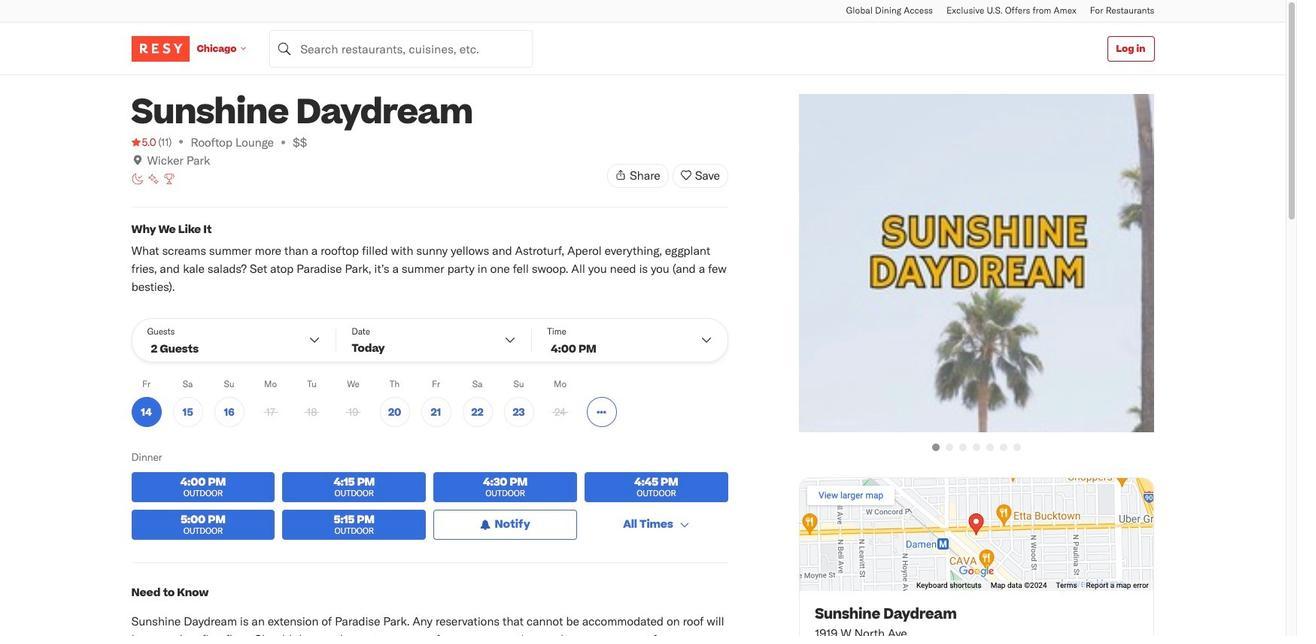 Task type: locate. For each thing, give the bounding box(es) containing it.
None field
[[270, 30, 533, 67]]

5.0 out of 5 stars image
[[131, 135, 156, 150]]



Task type: vqa. For each thing, say whether or not it's contained in the screenshot.
4.8 out of 5 stars image
no



Task type: describe. For each thing, give the bounding box(es) containing it.
Search restaurants, cuisines, etc. text field
[[270, 30, 533, 67]]



